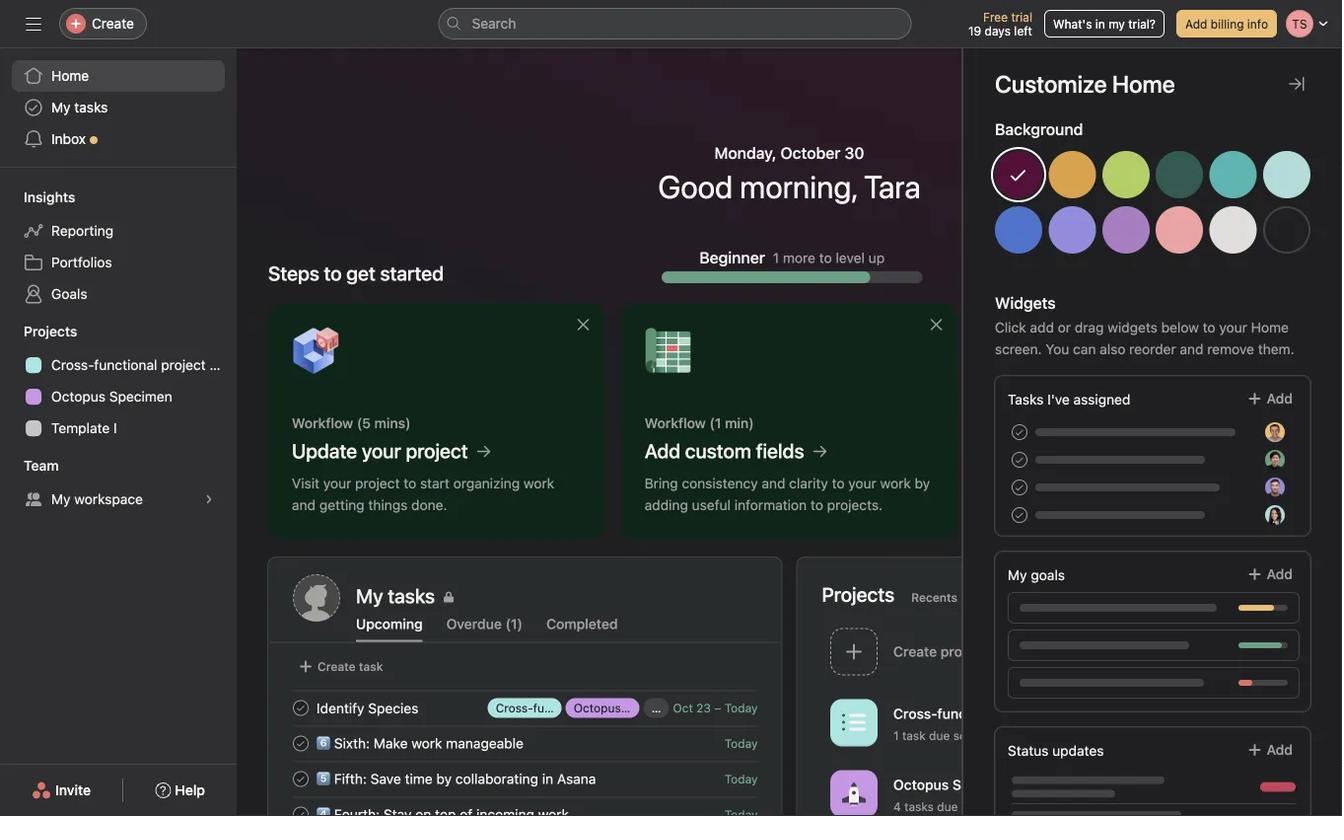 Task type: locate. For each thing, give the bounding box(es) containing it.
workspace
[[74, 491, 143, 507]]

home
[[51, 68, 89, 84], [1252, 319, 1290, 335]]

projects
[[24, 323, 77, 339], [822, 583, 895, 606]]

task right list icon
[[902, 729, 926, 742]]

3 completed image from the top
[[289, 803, 313, 816]]

0 horizontal spatial by
[[437, 770, 452, 787]]

2 completed image from the top
[[289, 732, 313, 755]]

0 vertical spatial completed checkbox
[[289, 732, 313, 755]]

functional inside cross-functional project plan 1 task due soon
[[937, 705, 1003, 722]]

1 horizontal spatial and
[[762, 475, 786, 491]]

1 horizontal spatial in
[[1096, 17, 1106, 31]]

insights button
[[0, 187, 75, 207]]

project up things
[[355, 475, 400, 491]]

0 vertical spatial home
[[51, 68, 89, 84]]

project up start
[[406, 439, 468, 462]]

1 vertical spatial home
[[1252, 319, 1290, 335]]

home up them.
[[1252, 319, 1290, 335]]

0 horizontal spatial octopus specimen
[[51, 388, 172, 405]]

octopus up the 4
[[893, 776, 949, 793]]

specimen inside projects element
[[109, 388, 172, 405]]

cross- down projects 'dropdown button' in the left top of the page
[[51, 357, 94, 373]]

0 vertical spatial today button
[[725, 737, 758, 750]]

0 vertical spatial 1
[[773, 249, 780, 266]]

functional inside projects element
[[94, 357, 157, 373]]

tasks up inbox on the left of page
[[74, 99, 108, 115]]

1 horizontal spatial functional
[[937, 705, 1003, 722]]

0 vertical spatial cross-
[[51, 357, 94, 373]]

and up "information"
[[762, 475, 786, 491]]

functional up the template i link
[[94, 357, 157, 373]]

get started
[[347, 261, 444, 285]]

level
[[836, 249, 865, 266]]

0 horizontal spatial octopus specimen link
[[12, 381, 225, 412]]

2 vertical spatial add button
[[1235, 732, 1306, 768]]

(1)
[[506, 616, 523, 632]]

2 horizontal spatial octopus
[[893, 776, 949, 793]]

work for fields
[[881, 475, 912, 491]]

0 horizontal spatial create
[[92, 15, 134, 32]]

–
[[715, 701, 722, 715]]

things
[[368, 497, 408, 513]]

bring consistency and clarity to your work by adding useful information to projects.
[[645, 475, 931, 513]]

2 vertical spatial today
[[725, 772, 758, 786]]

2 today from the top
[[725, 737, 758, 750]]

in
[[1096, 17, 1106, 31], [543, 770, 554, 787]]

your up getting
[[323, 475, 352, 491]]

project inside visit your project to start organizing work and getting things done.
[[355, 475, 400, 491]]

plan for cross-functional project plan
[[210, 357, 237, 373]]

1 vertical spatial today button
[[725, 772, 758, 786]]

home inside 'link'
[[51, 68, 89, 84]]

today button
[[725, 737, 758, 750], [725, 772, 758, 786]]

1 horizontal spatial by
[[915, 475, 931, 491]]

to inside the 'click add or drag widgets below to your home screen. you can also reorder and remove them.'
[[1203, 319, 1216, 335]]

my
[[1109, 17, 1126, 31]]

1 vertical spatial tasks
[[904, 800, 934, 813]]

octopus specimen link up i
[[12, 381, 225, 412]]

1 vertical spatial octopus specimen link
[[566, 698, 680, 718]]

completed checkbox left 5️⃣
[[289, 767, 313, 791]]

1 horizontal spatial cross-
[[893, 705, 937, 722]]

work inside visit your project to start organizing work and getting things done.
[[524, 475, 555, 491]]

0 vertical spatial octopus specimen
[[51, 388, 172, 405]]

plan inside cross-functional project plan 1 task due soon
[[1056, 705, 1084, 722]]

asana
[[557, 770, 596, 787]]

1 inside beginner 1 more to level up
[[773, 249, 780, 266]]

cross- right list icon
[[893, 705, 937, 722]]

0 vertical spatial and
[[1181, 341, 1204, 357]]

0 horizontal spatial 1
[[773, 249, 780, 266]]

1 vertical spatial 1
[[893, 729, 899, 742]]

0 horizontal spatial home
[[51, 68, 89, 84]]

1 horizontal spatial 1
[[893, 729, 899, 742]]

add button for my goals
[[1235, 557, 1306, 592]]

and
[[1181, 341, 1204, 357], [762, 475, 786, 491], [292, 497, 316, 513]]

upcoming button
[[356, 616, 423, 642]]

soon up octopus specimen 4 tasks due soon on the bottom right of page
[[953, 729, 980, 742]]

cross- inside projects element
[[51, 357, 94, 373]]

1 completed checkbox from the top
[[289, 696, 313, 720]]

task up identify species
[[359, 660, 383, 673]]

create for create task
[[318, 660, 356, 673]]

workflow for add
[[645, 415, 706, 431]]

0 horizontal spatial tasks
[[74, 99, 108, 115]]

project
[[161, 357, 206, 373], [406, 439, 468, 462], [355, 475, 400, 491], [1006, 705, 1052, 722]]

completed checkbox down completed image
[[289, 803, 313, 816]]

0 vertical spatial in
[[1096, 17, 1106, 31]]

specimen inside octopus specimen 4 tasks due soon
[[953, 776, 1017, 793]]

0 horizontal spatial cross-
[[51, 357, 94, 373]]

to inside beginner 1 more to level up
[[820, 249, 832, 266]]

1 vertical spatial completed image
[[289, 732, 313, 755]]

project inside cross-functional project plan 1 task due soon
[[1006, 705, 1052, 722]]

1 vertical spatial today
[[725, 737, 758, 750]]

work
[[524, 475, 555, 491], [881, 475, 912, 491], [412, 735, 443, 751]]

1 horizontal spatial tasks
[[904, 800, 934, 813]]

create up "identify"
[[318, 660, 356, 673]]

soon right the 4
[[961, 800, 989, 813]]

1 vertical spatial functional
[[937, 705, 1003, 722]]

cross- inside cross-functional project plan 1 task due soon
[[893, 705, 937, 722]]

19
[[969, 24, 982, 37]]

create
[[92, 15, 134, 32], [318, 660, 356, 673]]

and down visit
[[292, 497, 316, 513]]

0 horizontal spatial work
[[412, 735, 443, 751]]

insights
[[24, 189, 75, 205]]

add button for tasks i've assigned
[[1235, 381, 1306, 416]]

goals
[[1031, 567, 1066, 583]]

completed checkbox left "identify"
[[289, 696, 313, 720]]

projects button
[[0, 322, 77, 341]]

add for my goals
[[1268, 566, 1294, 582]]

1 horizontal spatial workflow
[[645, 415, 706, 431]]

1 vertical spatial specimen
[[625, 701, 680, 715]]

workflow up custom on the bottom right of page
[[645, 415, 706, 431]]

1 horizontal spatial specimen
[[625, 701, 680, 715]]

0 horizontal spatial projects
[[24, 323, 77, 339]]

create task
[[318, 660, 383, 673]]

octopus up "template"
[[51, 388, 106, 405]]

workflow for update
[[292, 415, 353, 431]]

octopus specimen
[[51, 388, 172, 405], [574, 701, 680, 715]]

5️⃣ fifth: save time by collaborating in asana
[[317, 770, 596, 787]]

identify species
[[317, 700, 419, 716]]

1 left the more
[[773, 249, 780, 266]]

my
[[51, 99, 71, 115], [51, 491, 71, 507], [1008, 567, 1028, 583]]

click add or drag widgets below to your home screen. you can also reorder and remove them.
[[996, 319, 1295, 357]]

projects.
[[828, 497, 883, 513]]

0 vertical spatial octopus
[[51, 388, 106, 405]]

work right organizing
[[524, 475, 555, 491]]

2 add button from the top
[[1235, 557, 1306, 592]]

1 vertical spatial soon
[[961, 800, 989, 813]]

1 add button from the top
[[1235, 381, 1306, 416]]

my tasks
[[356, 584, 435, 607]]

Completed checkbox
[[289, 732, 313, 755], [289, 803, 313, 816]]

0 horizontal spatial functional
[[94, 357, 157, 373]]

0 vertical spatial soon
[[953, 729, 980, 742]]

1 horizontal spatial octopus specimen link
[[566, 698, 680, 718]]

project for cross-functional project plan
[[161, 357, 206, 373]]

2 vertical spatial octopus
[[893, 776, 949, 793]]

octopus left …
[[574, 701, 621, 715]]

2 vertical spatial and
[[292, 497, 316, 513]]

overdue (1) button
[[447, 616, 523, 642]]

cross-
[[51, 357, 94, 373], [893, 705, 937, 722]]

billing
[[1212, 17, 1245, 31]]

0 vertical spatial task
[[359, 660, 383, 673]]

0 horizontal spatial task
[[359, 660, 383, 673]]

2 horizontal spatial specimen
[[953, 776, 1017, 793]]

workflow up update
[[292, 415, 353, 431]]

status
[[1008, 743, 1049, 759]]

1 vertical spatial cross-
[[893, 705, 937, 722]]

sixth:
[[334, 735, 370, 751]]

more
[[783, 249, 816, 266]]

completed image left "identify"
[[289, 696, 313, 720]]

1 horizontal spatial plan
[[1056, 705, 1084, 722]]

remove
[[1208, 341, 1255, 357]]

functional for cross-functional project plan
[[94, 357, 157, 373]]

work inside bring consistency and clarity to your work by adding useful information to projects.
[[881, 475, 912, 491]]

1 vertical spatial task
[[902, 729, 926, 742]]

search list box
[[439, 8, 912, 39]]

octopus specimen link left 23
[[566, 698, 680, 718]]

1 vertical spatial due
[[937, 800, 958, 813]]

30
[[845, 144, 865, 162]]

plan inside projects element
[[210, 357, 237, 373]]

completed image down completed image
[[289, 803, 313, 816]]

october
[[781, 144, 841, 162]]

1 vertical spatial my
[[51, 491, 71, 507]]

assigned
[[1074, 391, 1131, 408]]

1 completed image from the top
[[289, 696, 313, 720]]

0 vertical spatial octopus specimen link
[[12, 381, 225, 412]]

add for tasks i've assigned
[[1268, 390, 1294, 407]]

add billing info button
[[1177, 10, 1278, 37]]

projects left recents
[[822, 583, 895, 606]]

my inside teams element
[[51, 491, 71, 507]]

beginner 1 more to level up
[[700, 248, 885, 267]]

in left asana
[[543, 770, 554, 787]]

work for project
[[524, 475, 555, 491]]

to down clarity
[[811, 497, 824, 513]]

your up remove
[[1220, 319, 1248, 335]]

due up octopus specimen 4 tasks due soon on the bottom right of page
[[929, 729, 950, 742]]

1 today button from the top
[[725, 737, 758, 750]]

2 vertical spatial my
[[1008, 567, 1028, 583]]

2 workflow from the left
[[645, 415, 706, 431]]

steps
[[268, 261, 320, 285]]

identify
[[317, 700, 365, 716]]

0 vertical spatial today
[[725, 701, 758, 715]]

team
[[24, 457, 59, 474]]

3 add button from the top
[[1235, 732, 1306, 768]]

my down team
[[51, 491, 71, 507]]

due inside octopus specimen 4 tasks due soon
[[937, 800, 958, 813]]

your inside visit your project to start organizing work and getting things done.
[[323, 475, 352, 491]]

1 vertical spatial projects
[[822, 583, 895, 606]]

inbox link
[[12, 123, 225, 155]]

save
[[371, 770, 401, 787]]

1 horizontal spatial home
[[1252, 319, 1290, 335]]

2 completed checkbox from the top
[[289, 803, 313, 816]]

0 horizontal spatial octopus
[[51, 388, 106, 405]]

visit your project to start organizing work and getting things done.
[[292, 475, 555, 513]]

create button
[[59, 8, 147, 39]]

1 horizontal spatial task
[[902, 729, 926, 742]]

completed image left 6️⃣
[[289, 732, 313, 755]]

0 vertical spatial completed image
[[289, 696, 313, 720]]

0 horizontal spatial plan
[[210, 357, 237, 373]]

0 vertical spatial add button
[[1235, 381, 1306, 416]]

1 vertical spatial completed checkbox
[[289, 803, 313, 816]]

specimen
[[109, 388, 172, 405], [625, 701, 680, 715], [953, 776, 1017, 793]]

add inside button
[[1186, 17, 1208, 31]]

my left goals
[[1008, 567, 1028, 583]]

0 vertical spatial tasks
[[74, 99, 108, 115]]

work right make on the left bottom of page
[[412, 735, 443, 751]]

2 completed checkbox from the top
[[289, 767, 313, 791]]

1 workflow from the left
[[292, 415, 353, 431]]

completed checkbox for 5️⃣ fifth: save time by collaborating in asana
[[289, 767, 313, 791]]

0 vertical spatial due
[[929, 729, 950, 742]]

morning,
[[740, 168, 858, 205]]

to left start
[[404, 475, 417, 491]]

today button for 5️⃣ fifth: save time by collaborating in asana
[[725, 772, 758, 786]]

0 vertical spatial functional
[[94, 357, 157, 373]]

2 horizontal spatial and
[[1181, 341, 1204, 357]]

due right the 4
[[937, 800, 958, 813]]

0 vertical spatial my
[[51, 99, 71, 115]]

0 vertical spatial projects
[[24, 323, 77, 339]]

by inside bring consistency and clarity to your work by adding useful information to projects.
[[915, 475, 931, 491]]

specimen down status
[[953, 776, 1017, 793]]

projects down the goals
[[24, 323, 77, 339]]

inbox
[[51, 131, 86, 147]]

3 today from the top
[[725, 772, 758, 786]]

project inside cross-functional project plan link
[[161, 357, 206, 373]]

teams element
[[0, 448, 237, 519]]

octopus specimen up i
[[51, 388, 172, 405]]

1 right list icon
[[893, 729, 899, 742]]

create inside create task button
[[318, 660, 356, 673]]

my inside global element
[[51, 99, 71, 115]]

completed image
[[289, 696, 313, 720], [289, 732, 313, 755], [289, 803, 313, 816]]

in inside button
[[1096, 17, 1106, 31]]

and down below
[[1181, 341, 1204, 357]]

to right the steps
[[324, 261, 342, 285]]

octopus
[[51, 388, 106, 405], [574, 701, 621, 715], [893, 776, 949, 793]]

tasks
[[1008, 391, 1044, 408]]

2 today button from the top
[[725, 772, 758, 786]]

dismiss image
[[929, 317, 945, 333]]

1 vertical spatial completed checkbox
[[289, 767, 313, 791]]

0 horizontal spatial workflow
[[292, 415, 353, 431]]

0 vertical spatial create
[[92, 15, 134, 32]]

my up inbox on the left of page
[[51, 99, 71, 115]]

0 horizontal spatial and
[[292, 497, 316, 513]]

1 vertical spatial octopus
[[574, 701, 621, 715]]

to right below
[[1203, 319, 1216, 335]]

work up the projects.
[[881, 475, 912, 491]]

2 vertical spatial completed image
[[289, 803, 313, 816]]

octopus specimen inside projects element
[[51, 388, 172, 405]]

trial
[[1012, 10, 1033, 24]]

recents button
[[903, 584, 983, 611]]

Completed checkbox
[[289, 696, 313, 720], [289, 767, 313, 791]]

due
[[929, 729, 950, 742], [937, 800, 958, 813]]

and inside the 'click add or drag widgets below to your home screen. you can also reorder and remove them.'
[[1181, 341, 1204, 357]]

soon inside cross-functional project plan 1 task due soon
[[953, 729, 980, 742]]

reorder
[[1130, 341, 1177, 357]]

and inside bring consistency and clarity to your work by adding useful information to projects.
[[762, 475, 786, 491]]

octopus specimen left 23
[[574, 701, 680, 715]]

0 vertical spatial completed checkbox
[[289, 696, 313, 720]]

home up my tasks
[[51, 68, 89, 84]]

0 vertical spatial plan
[[210, 357, 237, 373]]

overdue (1)
[[447, 616, 523, 632]]

insights element
[[0, 180, 237, 314]]

1 vertical spatial create
[[318, 660, 356, 673]]

completed checkbox for identify species
[[289, 696, 313, 720]]

specimen down cross-functional project plan
[[109, 388, 172, 405]]

to left level
[[820, 249, 832, 266]]

to
[[820, 249, 832, 266], [324, 261, 342, 285], [1203, 319, 1216, 335], [404, 475, 417, 491], [832, 475, 845, 491], [811, 497, 824, 513]]

2 vertical spatial specimen
[[953, 776, 1017, 793]]

make
[[374, 735, 408, 751]]

project up the template i link
[[161, 357, 206, 373]]

create for create
[[92, 15, 134, 32]]

project up status
[[1006, 705, 1052, 722]]

completed image for identify
[[289, 696, 313, 720]]

trial?
[[1129, 17, 1156, 31]]

1 vertical spatial plan
[[1056, 705, 1084, 722]]

functional down create project
[[937, 705, 1003, 722]]

functional for cross-functional project plan 1 task due soon
[[937, 705, 1003, 722]]

1 vertical spatial add button
[[1235, 557, 1306, 592]]

completed checkbox left 6️⃣
[[289, 732, 313, 755]]

create task button
[[293, 653, 388, 680]]

in left my at the top right
[[1096, 17, 1106, 31]]

2 horizontal spatial work
[[881, 475, 912, 491]]

1 completed checkbox from the top
[[289, 732, 313, 755]]

or
[[1059, 319, 1072, 335]]

0 vertical spatial specimen
[[109, 388, 172, 405]]

add profile photo image
[[293, 574, 340, 622]]

1 horizontal spatial create
[[318, 660, 356, 673]]

help
[[175, 782, 205, 798]]

free
[[984, 10, 1008, 24]]

list image
[[842, 711, 866, 735]]

create up home 'link'
[[92, 15, 134, 32]]

1 vertical spatial and
[[762, 475, 786, 491]]

your up the projects.
[[849, 475, 877, 491]]

monday,
[[715, 144, 777, 162]]

6️⃣
[[317, 735, 331, 751]]

1 vertical spatial octopus specimen
[[574, 701, 680, 715]]

tasks right the 4
[[904, 800, 934, 813]]

1 vertical spatial by
[[437, 770, 452, 787]]

global element
[[0, 48, 237, 167]]

add button
[[1235, 381, 1306, 416], [1235, 557, 1306, 592], [1235, 732, 1306, 768]]

create inside 'create' popup button
[[92, 15, 134, 32]]

free trial 19 days left
[[969, 10, 1033, 37]]

0 horizontal spatial in
[[543, 770, 554, 787]]

specimen left 23
[[625, 701, 680, 715]]

0 vertical spatial by
[[915, 475, 931, 491]]

0 horizontal spatial specimen
[[109, 388, 172, 405]]

1 horizontal spatial work
[[524, 475, 555, 491]]



Task type: vqa. For each thing, say whether or not it's contained in the screenshot.
Tasks
yes



Task type: describe. For each thing, give the bounding box(es) containing it.
what's in my trial?
[[1054, 17, 1156, 31]]

plan for cross-functional project plan 1 task due soon
[[1056, 705, 1084, 722]]

tasks inside my tasks link
[[74, 99, 108, 115]]

clarity
[[790, 475, 829, 491]]

updates
[[1053, 743, 1105, 759]]

add custom fields
[[645, 439, 805, 462]]

close customization pane image
[[1290, 76, 1305, 92]]

6️⃣ sixth: make work manageable
[[317, 735, 524, 751]]

visit
[[292, 475, 320, 491]]

1 today from the top
[[725, 701, 758, 715]]

team button
[[0, 456, 59, 476]]

drag
[[1075, 319, 1105, 335]]

create project link
[[822, 622, 1288, 685]]

and inside visit your project to start organizing work and getting things done.
[[292, 497, 316, 513]]

to up the projects.
[[832, 475, 845, 491]]

upcoming
[[356, 616, 423, 632]]

home inside the 'click add or drag widgets below to your home screen. you can also reorder and remove them.'
[[1252, 319, 1290, 335]]

my for my goals
[[1008, 567, 1028, 583]]

octopus inside projects element
[[51, 388, 106, 405]]

4
[[893, 800, 901, 813]]

cross-functional project plan 1 task due soon
[[893, 705, 1084, 742]]

species
[[368, 700, 419, 716]]

widgets
[[1108, 319, 1158, 335]]

also
[[1100, 341, 1126, 357]]

tara
[[864, 168, 921, 205]]

what's in my trial? button
[[1045, 10, 1165, 37]]

projects element
[[0, 314, 237, 448]]

completed image
[[289, 767, 313, 791]]

fields
[[756, 439, 805, 462]]

collaborating
[[456, 770, 539, 787]]

hide sidebar image
[[26, 16, 41, 32]]

below
[[1162, 319, 1200, 335]]

octopus inside octopus specimen 4 tasks due soon
[[893, 776, 949, 793]]

help button
[[142, 773, 218, 808]]

cross-functional project plan link
[[12, 349, 237, 381]]

cross-functional project plan
[[51, 357, 237, 373]]

goals link
[[12, 278, 225, 310]]

1 horizontal spatial octopus specimen
[[574, 701, 680, 715]]

your inside the 'click add or drag widgets below to your home screen. you can also reorder and remove them.'
[[1220, 319, 1248, 335]]

see details, my workspace image
[[203, 493, 215, 505]]

completed image for 6️⃣
[[289, 732, 313, 755]]

my for my tasks
[[51, 99, 71, 115]]

soon inside octopus specimen 4 tasks due soon
[[961, 800, 989, 813]]

beginner
[[700, 248, 766, 267]]

update your project
[[292, 439, 468, 462]]

adding
[[645, 497, 689, 513]]

workflow (5 mins)
[[292, 415, 411, 431]]

project for visit your project to start organizing work and getting things done.
[[355, 475, 400, 491]]

portfolios
[[51, 254, 112, 270]]

click
[[996, 319, 1027, 335]]

up
[[869, 249, 885, 266]]

consistency
[[682, 475, 758, 491]]

scroll card carousel right image
[[1303, 415, 1319, 431]]

task inside cross-functional project plan 1 task due soon
[[902, 729, 926, 742]]

steps to get started
[[268, 261, 444, 285]]

today for 5️⃣ fifth: save time by collaborating in asana
[[725, 772, 758, 786]]

time
[[405, 770, 433, 787]]

invite button
[[19, 773, 104, 808]]

good
[[658, 168, 733, 205]]

bring
[[645, 475, 678, 491]]

tasks i've assigned
[[1008, 391, 1131, 408]]

your down (5 mins)
[[362, 439, 401, 462]]

i've
[[1048, 391, 1070, 408]]

template i link
[[12, 412, 225, 444]]

due inside cross-functional project plan 1 task due soon
[[929, 729, 950, 742]]

add for status updates
[[1268, 742, 1294, 758]]

home link
[[12, 60, 225, 92]]

cross- for cross-functional project plan 1 task due soon
[[893, 705, 937, 722]]

reporting
[[51, 223, 114, 239]]

template i
[[51, 420, 117, 436]]

widgets
[[996, 294, 1056, 312]]

my tasks
[[51, 99, 108, 115]]

you
[[1046, 341, 1070, 357]]

my tasks link
[[356, 582, 757, 610]]

status updates
[[1008, 743, 1105, 759]]

project for update your project
[[406, 439, 468, 462]]

task inside button
[[359, 660, 383, 673]]

(1 min)
[[710, 415, 755, 431]]

done.
[[412, 497, 448, 513]]

1 inside cross-functional project plan 1 task due soon
[[893, 729, 899, 742]]

portfolios link
[[12, 247, 225, 278]]

…
[[652, 701, 661, 715]]

background option group
[[996, 151, 1311, 261]]

tasks inside octopus specimen 4 tasks due soon
[[904, 800, 934, 813]]

customize home
[[996, 70, 1176, 98]]

workflow (1 min)
[[645, 415, 755, 431]]

1 horizontal spatial octopus
[[574, 701, 621, 715]]

(5 mins)
[[357, 415, 411, 431]]

i
[[114, 420, 117, 436]]

create project
[[893, 643, 987, 660]]

octopus specimen 4 tasks due soon
[[893, 776, 1017, 813]]

update
[[292, 439, 357, 462]]

template
[[51, 420, 110, 436]]

my for my workspace
[[51, 491, 71, 507]]

to inside visit your project to start organizing work and getting things done.
[[404, 475, 417, 491]]

add
[[1031, 319, 1055, 335]]

completed button
[[547, 616, 618, 642]]

reporting link
[[12, 215, 225, 247]]

goals
[[51, 286, 87, 302]]

your inside bring consistency and clarity to your work by adding useful information to projects.
[[849, 475, 877, 491]]

today for 6️⃣ sixth: make work manageable
[[725, 737, 758, 750]]

manageable
[[446, 735, 524, 751]]

projects inside projects 'dropdown button'
[[24, 323, 77, 339]]

1 vertical spatial in
[[543, 770, 554, 787]]

oct
[[673, 701, 693, 715]]

add button for status updates
[[1235, 732, 1306, 768]]

my tasks link
[[12, 92, 225, 123]]

info
[[1248, 17, 1269, 31]]

dismiss image
[[576, 317, 592, 333]]

search button
[[439, 8, 912, 39]]

search
[[472, 15, 517, 32]]

invite
[[55, 782, 91, 798]]

background
[[996, 120, 1084, 139]]

rocket image
[[842, 782, 866, 806]]

cross- for cross-functional project plan
[[51, 357, 94, 373]]

them.
[[1259, 341, 1295, 357]]

1 horizontal spatial projects
[[822, 583, 895, 606]]

project for cross-functional project plan 1 task due soon
[[1006, 705, 1052, 722]]

today button for 6️⃣ sixth: make work manageable
[[725, 737, 758, 750]]

recents
[[912, 591, 958, 604]]



